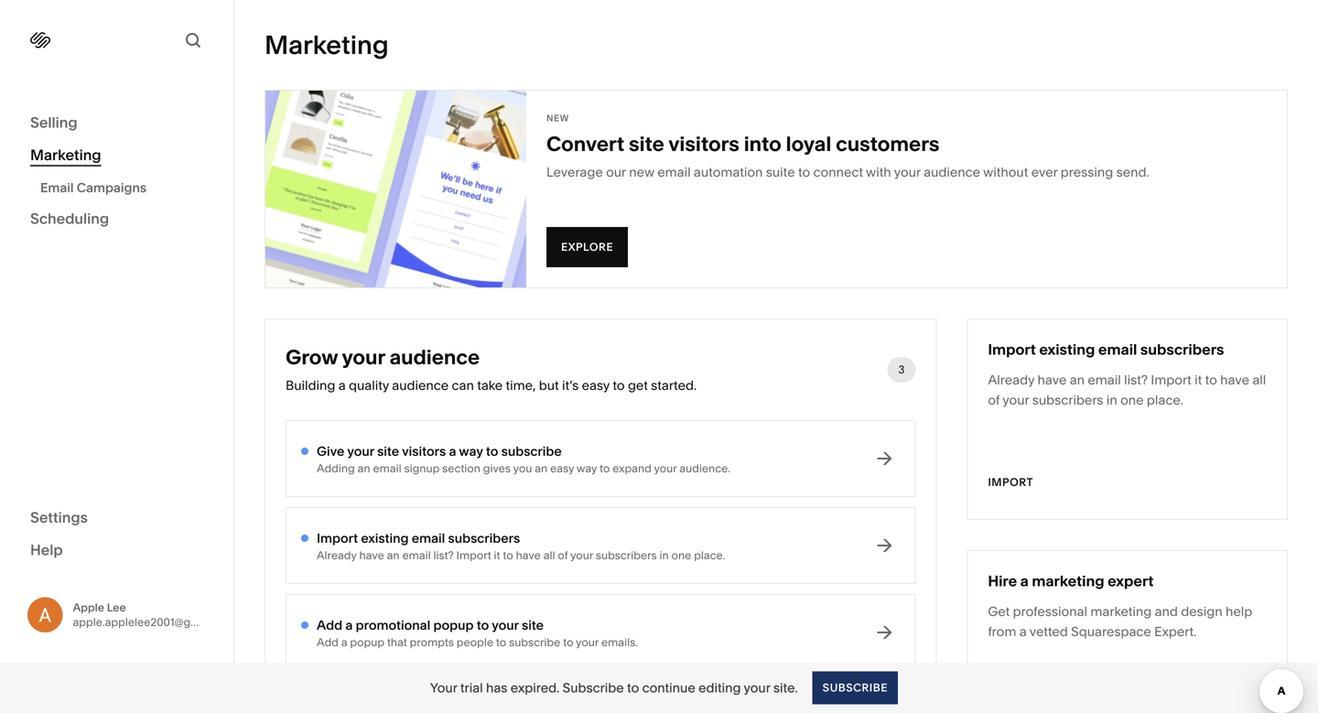 Task type: locate. For each thing, give the bounding box(es) containing it.
selling
[[30, 114, 78, 131]]

to
[[627, 680, 639, 696]]

your trial has expired. subscribe to continue editing your site.
[[430, 680, 798, 696]]

subscribe left the to
[[563, 680, 624, 696]]

subscribe button
[[813, 672, 898, 705]]

trial
[[461, 680, 483, 696]]

subscribe right site.
[[823, 681, 888, 695]]

settings
[[30, 509, 88, 527]]

apple.applelee2001@gmail.com
[[73, 616, 238, 629]]

subscribe
[[563, 680, 624, 696], [823, 681, 888, 695]]

marketing
[[30, 146, 101, 164]]

apple lee apple.applelee2001@gmail.com
[[73, 601, 238, 629]]

email campaigns
[[40, 180, 147, 196]]

settings link
[[30, 508, 203, 529]]

help link
[[30, 540, 63, 560]]

email campaigns link
[[40, 172, 213, 203]]

apple
[[73, 601, 104, 614]]

expired.
[[511, 680, 560, 696]]

your
[[744, 680, 771, 696]]

your
[[430, 680, 458, 696]]

lee
[[107, 601, 126, 614]]

campaigns
[[77, 180, 147, 196]]

site.
[[774, 680, 798, 696]]

1 horizontal spatial subscribe
[[823, 681, 888, 695]]

scheduling
[[30, 210, 109, 228]]

subscribe inside button
[[823, 681, 888, 695]]



Task type: vqa. For each thing, say whether or not it's contained in the screenshot.
the Add within add subscribers manually button
no



Task type: describe. For each thing, give the bounding box(es) containing it.
continue
[[643, 680, 696, 696]]

editing
[[699, 680, 741, 696]]

help
[[30, 541, 63, 559]]

has
[[486, 680, 508, 696]]

scheduling link
[[30, 209, 203, 230]]

0 horizontal spatial subscribe
[[563, 680, 624, 696]]

selling link
[[30, 113, 203, 134]]

email
[[40, 180, 74, 196]]

marketing link
[[30, 145, 203, 167]]



